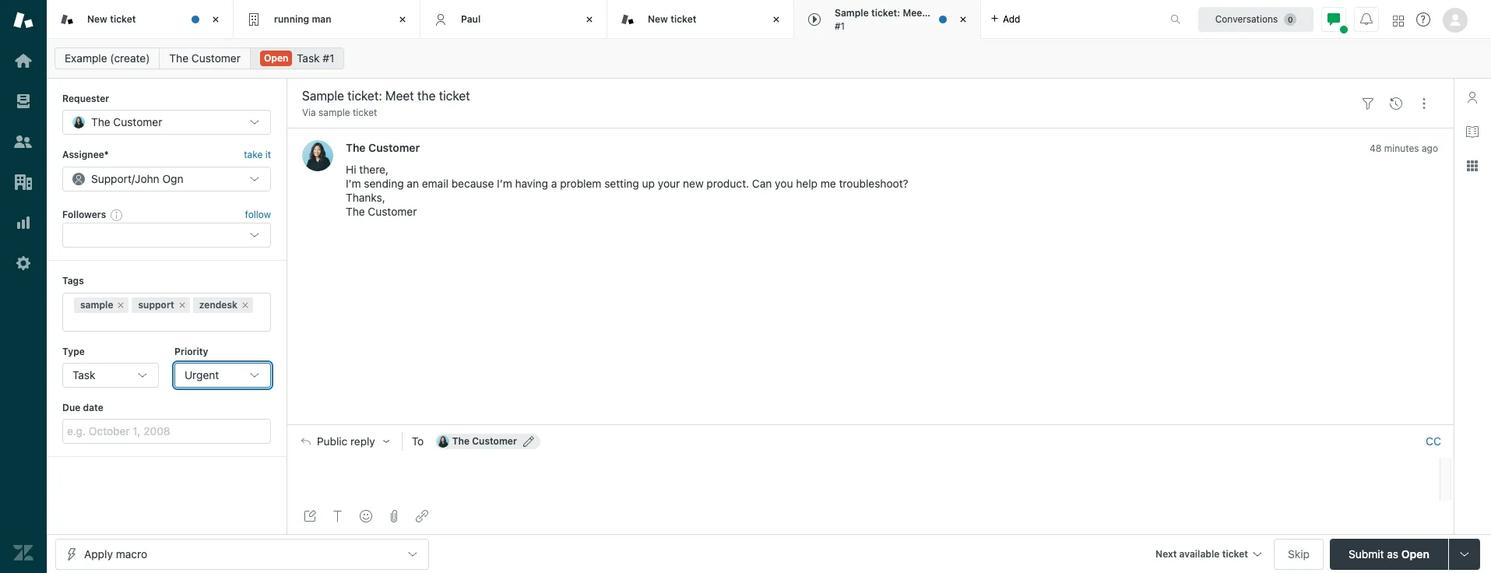 Task type: describe. For each thing, give the bounding box(es) containing it.
48
[[1370, 143, 1382, 155]]

take it
[[244, 149, 271, 161]]

assignee*
[[62, 149, 109, 161]]

remove image for zendesk
[[241, 300, 250, 310]]

ago
[[1422, 143, 1439, 155]]

remove image for support
[[177, 300, 187, 310]]

Subject field
[[299, 86, 1352, 105]]

close image for new ticket
[[769, 12, 784, 27]]

the right customer@example.com icon
[[452, 436, 470, 447]]

paul tab
[[421, 0, 608, 39]]

customers image
[[13, 132, 33, 152]]

remove image for sample
[[116, 300, 126, 310]]

task button
[[62, 363, 159, 388]]

displays possible ticket submission types image
[[1459, 548, 1472, 560]]

filter image
[[1362, 97, 1375, 110]]

paul
[[461, 13, 481, 25]]

there,
[[359, 163, 389, 176]]

insert emojis image
[[360, 510, 372, 523]]

macro
[[116, 547, 147, 560]]

0 horizontal spatial sample
[[80, 299, 113, 310]]

support
[[138, 299, 174, 310]]

info on adding followers image
[[111, 209, 123, 221]]

avatar image
[[302, 141, 333, 172]]

apply
[[84, 547, 113, 560]]

/
[[132, 172, 135, 185]]

secondary element
[[47, 43, 1492, 74]]

priority
[[174, 346, 208, 357]]

1 new ticket tab from the left
[[47, 0, 234, 39]]

1 horizontal spatial sample
[[319, 107, 350, 118]]

minutes
[[1385, 143, 1420, 155]]

1 vertical spatial the customer link
[[346, 141, 420, 155]]

follow button
[[245, 208, 271, 222]]

sample ticket: meet the ticket #1
[[835, 7, 972, 32]]

apply macro
[[84, 547, 147, 560]]

task #1
[[297, 51, 334, 65]]

(create)
[[110, 51, 150, 65]]

to
[[412, 435, 424, 448]]

date
[[83, 402, 103, 414]]

task for task
[[72, 368, 95, 382]]

customer inside requester element
[[113, 116, 162, 129]]

via
[[302, 107, 316, 118]]

conversations
[[1216, 13, 1279, 25]]

3 close image from the left
[[956, 12, 971, 27]]

next available ticket
[[1156, 548, 1249, 560]]

sample
[[835, 7, 869, 19]]

cc
[[1426, 435, 1442, 448]]

it
[[265, 149, 271, 161]]

can
[[752, 177, 772, 190]]

zendesk image
[[13, 543, 33, 563]]

1 horizontal spatial open
[[1402, 547, 1430, 560]]

help
[[796, 177, 818, 190]]

new ticket for second new ticket tab from left
[[648, 13, 697, 25]]

ogn
[[162, 172, 183, 185]]

troubleshoot?
[[839, 177, 909, 190]]

thanks,
[[346, 191, 385, 204]]

2 i'm from the left
[[497, 177, 512, 190]]

having
[[515, 177, 548, 190]]

follow
[[245, 209, 271, 220]]

add
[[1003, 13, 1021, 25]]

requester
[[62, 93, 109, 104]]

close image for paul
[[582, 12, 597, 27]]

48 minutes ago
[[1370, 143, 1439, 155]]

customer inside hi there, i'm sending an email because i'm having a problem setting up your new product. can you help me troubleshoot? thanks, the customer
[[368, 205, 417, 218]]

skip button
[[1274, 539, 1324, 570]]

because
[[452, 177, 494, 190]]

views image
[[13, 91, 33, 111]]

admin image
[[13, 253, 33, 273]]

add button
[[982, 0, 1030, 38]]

new for second new ticket tab from left
[[648, 13, 668, 25]]

edit user image
[[523, 436, 534, 447]]

urgent button
[[174, 363, 271, 388]]

tags
[[62, 275, 84, 287]]

organizations image
[[13, 172, 33, 192]]

add link (cmd k) image
[[416, 510, 428, 523]]

take
[[244, 149, 263, 161]]

apps image
[[1467, 160, 1479, 172]]

up
[[642, 177, 655, 190]]

48 minutes ago text field
[[1370, 143, 1439, 155]]

requester element
[[62, 110, 271, 135]]

reporting image
[[13, 213, 33, 233]]

draft mode image
[[304, 510, 316, 523]]

meet
[[903, 7, 926, 19]]

skip
[[1289, 547, 1310, 560]]

task for task #1
[[297, 51, 320, 65]]

man
[[312, 13, 332, 25]]

available
[[1180, 548, 1220, 560]]

zendesk products image
[[1394, 15, 1405, 26]]



Task type: vqa. For each thing, say whether or not it's contained in the screenshot.
We'll get back to you soon
no



Task type: locate. For each thing, give the bounding box(es) containing it.
1 horizontal spatial the customer link
[[346, 141, 420, 155]]

0 vertical spatial the customer link
[[159, 48, 251, 69]]

0 horizontal spatial remove image
[[116, 300, 126, 310]]

1 horizontal spatial close image
[[395, 12, 411, 27]]

#1 inside sample ticket: meet the ticket #1
[[835, 20, 845, 32]]

add attachment image
[[388, 510, 400, 523]]

tab containing sample ticket: meet the ticket
[[795, 0, 982, 39]]

task
[[297, 51, 320, 65], [72, 368, 95, 382]]

close image left paul
[[395, 12, 411, 27]]

john
[[135, 172, 159, 185]]

sending
[[364, 177, 404, 190]]

customer inside 'link'
[[192, 51, 241, 65]]

the customer inside secondary element
[[169, 51, 241, 65]]

1 close image from the left
[[582, 12, 597, 27]]

get help image
[[1417, 12, 1431, 26]]

sample down tags
[[80, 299, 113, 310]]

0 horizontal spatial new
[[87, 13, 107, 25]]

close image inside running man tab
[[395, 12, 411, 27]]

task inside secondary element
[[297, 51, 320, 65]]

0 horizontal spatial i'm
[[346, 177, 361, 190]]

i'm left 'having'
[[497, 177, 512, 190]]

support / john ogn
[[91, 172, 183, 185]]

ticket
[[946, 7, 972, 19], [110, 13, 136, 25], [671, 13, 697, 25], [353, 107, 377, 118], [1223, 548, 1249, 560]]

2 new ticket tab from the left
[[608, 0, 795, 39]]

2 close image from the left
[[395, 12, 411, 27]]

#1
[[835, 20, 845, 32], [323, 51, 334, 65]]

public reply button
[[287, 425, 402, 458]]

followers element
[[62, 223, 271, 248]]

close image inside "paul" tab
[[582, 12, 597, 27]]

followers
[[62, 209, 106, 220]]

the customer right (create)
[[169, 51, 241, 65]]

close image inside new ticket tab
[[769, 12, 784, 27]]

task down type
[[72, 368, 95, 382]]

due date
[[62, 402, 103, 414]]

example
[[65, 51, 107, 65]]

i'm down the hi
[[346, 177, 361, 190]]

2 remove image from the left
[[177, 300, 187, 310]]

3 remove image from the left
[[241, 300, 250, 310]]

1 horizontal spatial remove image
[[177, 300, 187, 310]]

ticket actions image
[[1419, 97, 1431, 110]]

sample right via
[[319, 107, 350, 118]]

1 vertical spatial open
[[1402, 547, 1430, 560]]

0 horizontal spatial new ticket tab
[[47, 0, 234, 39]]

i'm
[[346, 177, 361, 190], [497, 177, 512, 190]]

open
[[264, 52, 288, 64], [1402, 547, 1430, 560]]

new ticket
[[87, 13, 136, 25], [648, 13, 697, 25]]

cc button
[[1426, 435, 1442, 449]]

hi there, i'm sending an email because i'm having a problem setting up your new product. can you help me troubleshoot? thanks, the customer
[[346, 163, 909, 218]]

hi
[[346, 163, 356, 176]]

remove image right zendesk
[[241, 300, 250, 310]]

product.
[[707, 177, 750, 190]]

knowledge image
[[1467, 125, 1479, 138]]

1 horizontal spatial task
[[297, 51, 320, 65]]

type
[[62, 346, 85, 357]]

1 new ticket from the left
[[87, 13, 136, 25]]

public
[[317, 436, 348, 448]]

1 vertical spatial sample
[[80, 299, 113, 310]]

close image right the
[[956, 12, 971, 27]]

the inside requester element
[[91, 116, 110, 129]]

#1 inside secondary element
[[323, 51, 334, 65]]

1 horizontal spatial i'm
[[497, 177, 512, 190]]

new for first new ticket tab
[[87, 13, 107, 25]]

customer
[[192, 51, 241, 65], [113, 116, 162, 129], [369, 141, 420, 155], [368, 205, 417, 218], [472, 436, 517, 447]]

example (create)
[[65, 51, 150, 65]]

the customer down requester
[[91, 116, 162, 129]]

1 horizontal spatial #1
[[835, 20, 845, 32]]

remove image right support
[[177, 300, 187, 310]]

new
[[683, 177, 704, 190]]

zendesk support image
[[13, 10, 33, 30]]

assignee* element
[[62, 167, 271, 191]]

tab
[[795, 0, 982, 39]]

the
[[929, 7, 944, 19]]

0 horizontal spatial task
[[72, 368, 95, 382]]

the inside hi there, i'm sending an email because i'm having a problem setting up your new product. can you help me troubleshoot? thanks, the customer
[[346, 205, 365, 218]]

the customer link inside secondary element
[[159, 48, 251, 69]]

urgent
[[185, 368, 219, 382]]

remove image
[[116, 300, 126, 310], [177, 300, 187, 310], [241, 300, 250, 310]]

1 remove image from the left
[[116, 300, 126, 310]]

customer@example.com image
[[437, 436, 449, 448]]

2 new ticket from the left
[[648, 13, 697, 25]]

reply
[[351, 436, 375, 448]]

email
[[422, 177, 449, 190]]

0 horizontal spatial close image
[[208, 12, 224, 27]]

1 vertical spatial task
[[72, 368, 95, 382]]

the down requester
[[91, 116, 110, 129]]

task down running man
[[297, 51, 320, 65]]

ticket inside sample ticket: meet the ticket #1
[[946, 7, 972, 19]]

close image inside new ticket tab
[[208, 12, 224, 27]]

tabs tab list
[[47, 0, 1155, 39]]

the up the hi
[[346, 141, 366, 155]]

1 i'm from the left
[[346, 177, 361, 190]]

the customer link
[[159, 48, 251, 69], [346, 141, 420, 155]]

next available ticket button
[[1149, 539, 1268, 572]]

notifications image
[[1361, 13, 1373, 25]]

close image
[[582, 12, 597, 27], [769, 12, 784, 27]]

via sample ticket
[[302, 107, 377, 118]]

2 close image from the left
[[769, 12, 784, 27]]

2 horizontal spatial remove image
[[241, 300, 250, 310]]

close image left running
[[208, 12, 224, 27]]

0 horizontal spatial open
[[264, 52, 288, 64]]

new ticket for first new ticket tab
[[87, 13, 136, 25]]

task inside popup button
[[72, 368, 95, 382]]

0 vertical spatial open
[[264, 52, 288, 64]]

the customer
[[169, 51, 241, 65], [91, 116, 162, 129], [346, 141, 420, 155], [452, 436, 517, 447]]

format text image
[[332, 510, 344, 523]]

open inside secondary element
[[264, 52, 288, 64]]

events image
[[1391, 97, 1403, 110]]

#1 down running man tab
[[323, 51, 334, 65]]

1 horizontal spatial new ticket tab
[[608, 0, 795, 39]]

as
[[1388, 547, 1399, 560]]

support
[[91, 172, 132, 185]]

your
[[658, 177, 680, 190]]

button displays agent's chat status as online. image
[[1328, 13, 1341, 25]]

example (create) button
[[55, 48, 160, 69]]

due
[[62, 402, 80, 414]]

a
[[551, 177, 557, 190]]

ticket inside dropdown button
[[1223, 548, 1249, 560]]

remove image left support
[[116, 300, 126, 310]]

running man tab
[[234, 0, 421, 39]]

submit as open
[[1349, 547, 1430, 560]]

0 horizontal spatial #1
[[323, 51, 334, 65]]

2 new from the left
[[648, 13, 668, 25]]

0 horizontal spatial close image
[[582, 12, 597, 27]]

close image
[[208, 12, 224, 27], [395, 12, 411, 27], [956, 12, 971, 27]]

get started image
[[13, 51, 33, 71]]

1 horizontal spatial close image
[[769, 12, 784, 27]]

0 horizontal spatial new ticket
[[87, 13, 136, 25]]

the customer link up requester element
[[159, 48, 251, 69]]

open right "as"
[[1402, 547, 1430, 560]]

1 vertical spatial #1
[[323, 51, 334, 65]]

0 horizontal spatial the customer link
[[159, 48, 251, 69]]

me
[[821, 177, 836, 190]]

Due date field
[[62, 419, 271, 444]]

the customer up there,
[[346, 141, 420, 155]]

you
[[775, 177, 793, 190]]

2 horizontal spatial close image
[[956, 12, 971, 27]]

the customer right customer@example.com icon
[[452, 436, 517, 447]]

the right (create)
[[169, 51, 189, 65]]

public reply
[[317, 436, 375, 448]]

new ticket tab
[[47, 0, 234, 39], [608, 0, 795, 39]]

open left task #1
[[264, 52, 288, 64]]

1 horizontal spatial new ticket
[[648, 13, 697, 25]]

running man
[[274, 13, 332, 25]]

the
[[169, 51, 189, 65], [91, 116, 110, 129], [346, 141, 366, 155], [346, 205, 365, 218], [452, 436, 470, 447]]

Public reply composer text field
[[294, 458, 1436, 491]]

0 vertical spatial #1
[[835, 20, 845, 32]]

the customer inside requester element
[[91, 116, 162, 129]]

customer context image
[[1467, 91, 1479, 104]]

submit
[[1349, 547, 1385, 560]]

next
[[1156, 548, 1177, 560]]

1 close image from the left
[[208, 12, 224, 27]]

an
[[407, 177, 419, 190]]

main element
[[0, 0, 47, 573]]

ticket:
[[872, 7, 901, 19]]

1 horizontal spatial new
[[648, 13, 668, 25]]

0 vertical spatial sample
[[319, 107, 350, 118]]

sample
[[319, 107, 350, 118], [80, 299, 113, 310]]

#1 down sample
[[835, 20, 845, 32]]

running
[[274, 13, 309, 25]]

the down thanks, at the left of page
[[346, 205, 365, 218]]

setting
[[605, 177, 639, 190]]

zendesk
[[199, 299, 238, 310]]

1 new from the left
[[87, 13, 107, 25]]

problem
[[560, 177, 602, 190]]

hide composer image
[[864, 418, 877, 431]]

the inside secondary element
[[169, 51, 189, 65]]

take it button
[[244, 148, 271, 163]]

the customer link up there,
[[346, 141, 420, 155]]

0 vertical spatial task
[[297, 51, 320, 65]]

new
[[87, 13, 107, 25], [648, 13, 668, 25]]

conversations button
[[1199, 7, 1314, 32]]



